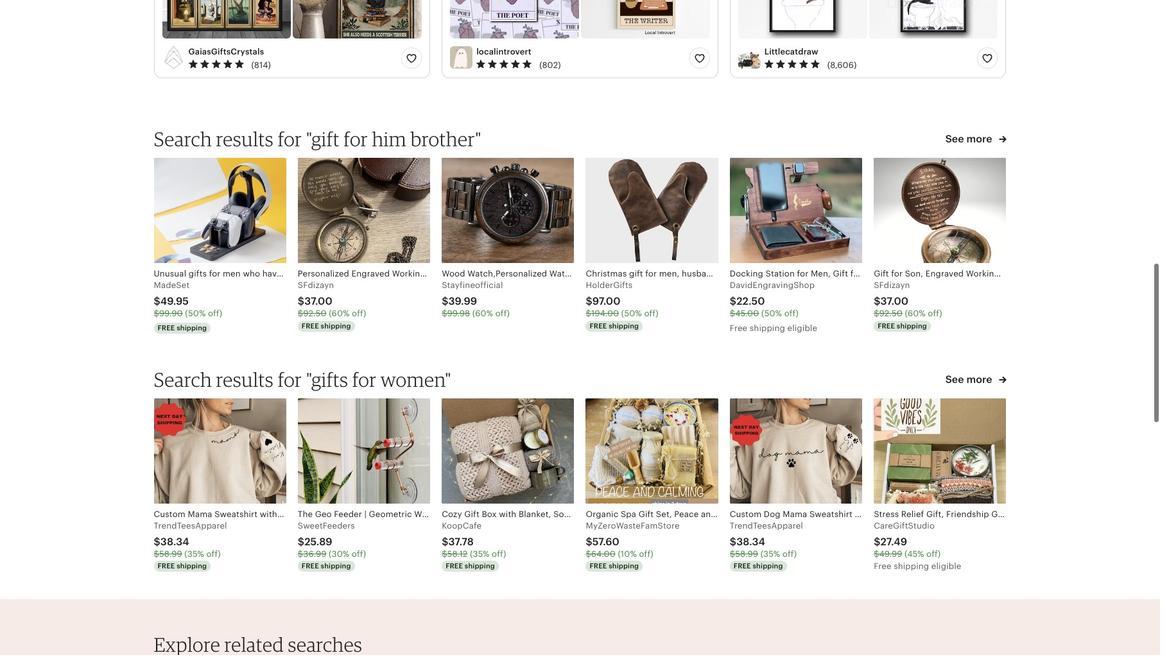 Task type: locate. For each thing, give the bounding box(es) containing it.
holdergifts $ 97.00 $ 194.00 (50% off) free shipping
[[586, 281, 659, 330]]

2 37.00 from the left
[[881, 296, 909, 308]]

1 sfdizayn $ 37.00 $ 92.50 (60% off) free shipping from the left
[[298, 281, 366, 330]]

58.99 for custom mama sweatshirt with kid name on sleeve, personalized mom sweatshirt, minimalist momma sweater, christmas gift for mom, gift for her image
[[159, 550, 182, 559]]

eligible
[[787, 323, 817, 333], [932, 562, 961, 572]]

free inside koopcafe $ 37.78 $ 58.12 (35% off) free shipping
[[446, 563, 463, 570]]

custom mama sweatshirt with kid name on sleeve, personalized mom sweatshirt, minimalist momma sweater, christmas gift for mom, gift for her image
[[154, 399, 286, 504]]

1 (60% from the left
[[329, 309, 350, 319]]

49.95
[[160, 296, 189, 308]]

1 vertical spatial free
[[874, 562, 892, 572]]

0 vertical spatial eligible
[[787, 323, 817, 333]]

eligible inside davidengravingshop $ 22.50 $ 45.00 (50% off) free shipping eligible
[[787, 323, 817, 333]]

free down 45.00
[[730, 323, 748, 333]]

sfdizayn
[[298, 281, 334, 290], [874, 281, 910, 290]]

free inside madeset $ 49.95 $ 99.90 (50% off) free shipping
[[158, 324, 175, 332]]

shipping inside holdergifts $ 97.00 $ 194.00 (50% off) free shipping
[[609, 322, 639, 330]]

1 vertical spatial search
[[154, 368, 212, 391]]

1 92.50 from the left
[[303, 309, 327, 319]]

free down the 49.99
[[874, 562, 892, 572]]

free for custom mama sweatshirt with kid name on sleeve, personalized mom sweatshirt, minimalist momma sweater, christmas gift for mom, gift for her image
[[158, 563, 175, 570]]

shipping for cozy gift box with blanket, socks, candle | self care gift box, care package, gifts for her for any occasion image
[[465, 563, 495, 570]]

1 sfdizayn from the left
[[298, 281, 334, 290]]

2 58.99 from the left
[[735, 550, 758, 559]]

2 92.50 from the left
[[879, 309, 903, 319]]

see more link for search results for "gift for him brother"
[[946, 132, 1006, 147]]

0 vertical spatial more
[[967, 133, 992, 145]]

free inside myzerowastefamstore $ 57.60 $ 64.00 (10% off) free shipping
[[590, 563, 607, 570]]

1 horizontal spatial (60%
[[472, 309, 493, 319]]

search results for "gift for him brother"
[[154, 127, 482, 151]]

(60%
[[329, 309, 350, 319], [472, 309, 493, 319], [905, 309, 926, 319]]

58.12
[[447, 550, 468, 559]]

2 (60% from the left
[[472, 309, 493, 319]]

off) inside sweetfeeders $ 25.89 $ 36.99 (30% off) free shipping
[[352, 550, 366, 559]]

2 trendteesapparel $ 38.34 $ 58.99 (35% off) free shipping from the left
[[730, 521, 803, 570]]

free for personalized engraved working compass with custom handwriting, gift for men anniversary, gifts for dad birthday image
[[302, 322, 319, 330]]

0 vertical spatial see more
[[946, 133, 995, 145]]

0 horizontal spatial (60%
[[329, 309, 350, 319]]

1 horizontal spatial (50%
[[621, 309, 642, 319]]

1 more from the top
[[967, 133, 992, 145]]

free for gift for son, engraved working compass, personalized gifts for him, custom photo engraved compass, graduation gift
[[878, 322, 895, 330]]

0 horizontal spatial (35%
[[184, 550, 204, 559]]

3 (60% from the left
[[905, 309, 926, 319]]

0 vertical spatial free
[[730, 323, 748, 333]]

2 see more link from the top
[[946, 373, 1006, 387]]

eligible inside caregiftstudio $ 27.49 $ 49.99 (45% off) free shipping eligible
[[932, 562, 961, 572]]

caregiftstudio
[[874, 521, 935, 531]]

free for cozy gift box with blanket, socks, candle | self care gift box, care package, gifts for her for any occasion image
[[446, 563, 463, 570]]

64.00
[[591, 550, 616, 559]]

off) inside caregiftstudio $ 27.49 $ 49.99 (45% off) free shipping eligible
[[927, 550, 941, 559]]

1 (35% from the left
[[184, 550, 204, 559]]

see more link
[[946, 132, 1006, 147], [946, 373, 1006, 387]]

1 horizontal spatial eligible
[[932, 562, 961, 572]]

for left "gifts
[[278, 368, 302, 391]]

(50% right 194.00
[[621, 309, 642, 319]]

eligible down davidengravingshop
[[787, 323, 817, 333]]

0 horizontal spatial (50%
[[185, 309, 206, 319]]

off) for cozy gift box with blanket, socks, candle | self care gift box, care package, gifts for her for any occasion image
[[492, 550, 506, 559]]

2 see from the top
[[946, 373, 964, 386]]

off) inside koopcafe $ 37.78 $ 58.12 (35% off) free shipping
[[492, 550, 506, 559]]

off) for custom mama sweatshirt with kid name on sleeve, personalized mom sweatshirt, minimalist momma sweater, christmas gift for mom, gift for her image
[[206, 550, 221, 559]]

more
[[967, 133, 992, 145], [967, 373, 992, 386]]

1 horizontal spatial (35%
[[470, 550, 490, 559]]

2 horizontal spatial (50%
[[761, 309, 782, 319]]

1 trendteesapparel from the left
[[154, 521, 227, 531]]

2 (35% from the left
[[470, 550, 490, 559]]

0 horizontal spatial 38.34
[[160, 536, 189, 548]]

1 vertical spatial see
[[946, 373, 964, 386]]

sfdizayn $ 37.00 $ 92.50 (60% off) free shipping for personalized engraved working compass with custom handwriting, gift for men anniversary, gifts for dad birthday image
[[298, 281, 366, 330]]

1 58.99 from the left
[[159, 550, 182, 559]]

(50%
[[185, 309, 206, 319], [621, 309, 642, 319], [761, 309, 782, 319]]

2 horizontal spatial (35%
[[761, 550, 780, 559]]

2 trendteesapparel from the left
[[730, 521, 803, 531]]

stayfineofficial $ 39.99 $ 99.98 (60% off)
[[442, 281, 510, 319]]

trendteesapparel $ 38.34 $ 58.99 (35% off) free shipping
[[154, 521, 227, 570], [730, 521, 803, 570]]

see for search results for "gift for him brother"
[[946, 133, 964, 145]]

(30%
[[329, 550, 349, 559]]

22.50
[[737, 296, 765, 308]]

trendteesapparel for custom dog mama sweatshirt with pet name on sleeve, crewneck or hoodie, custom neck sleeve design, fur mama, dog mom shirt, cat mama image
[[730, 521, 803, 531]]

0 vertical spatial results
[[216, 127, 274, 151]]

shipping inside sweetfeeders $ 25.89 $ 36.99 (30% off) free shipping
[[321, 563, 351, 570]]

1 horizontal spatial 37.00
[[881, 296, 909, 308]]

off) for stress relief gift, friendship gift, self care box for women, care package for her, mental health self care package for her, hygge gift box image
[[927, 550, 941, 559]]

1 vertical spatial see more link
[[946, 373, 1006, 387]]

92.50 for gift for son, engraved working compass, personalized gifts for him, custom photo engraved compass, graduation gift
[[879, 309, 903, 319]]

2 more from the top
[[967, 373, 992, 386]]

1 results from the top
[[216, 127, 274, 151]]

free
[[730, 323, 748, 333], [874, 562, 892, 572]]

off) for personalized engraved working compass with custom handwriting, gift for men anniversary, gifts for dad birthday image
[[352, 309, 366, 319]]

docking station for men, gift for christmas, gift for men, gift for dad, gift for husband, gift for him, christmas gift, table organizer image
[[730, 158, 862, 263]]

1 trendteesapparel $ 38.34 $ 58.99 (35% off) free shipping from the left
[[154, 521, 227, 570]]

1 horizontal spatial trendteesapparel $ 38.34 $ 58.99 (35% off) free shipping
[[730, 521, 803, 570]]

trendteesapparel $ 38.34 $ 58.99 (35% off) free shipping for custom dog mama sweatshirt with pet name on sleeve, crewneck or hoodie, custom neck sleeve design, fur mama, dog mom shirt, cat mama image
[[730, 521, 803, 570]]

2 see more from the top
[[946, 373, 995, 386]]

trendteesapparel
[[154, 521, 227, 531], [730, 521, 803, 531]]

1 horizontal spatial 92.50
[[879, 309, 903, 319]]

free for organic spa gift set, peace and calming large  spa set, organic bath salts,handmade soy candle(8oz), image
[[590, 563, 607, 570]]

1 horizontal spatial free
[[874, 562, 892, 572]]

(60% for gift for son, engraved working compass, personalized gifts for him, custom photo engraved compass, graduation gift
[[905, 309, 926, 319]]

off)
[[208, 309, 222, 319], [352, 309, 366, 319], [495, 309, 510, 319], [644, 309, 659, 319], [784, 309, 799, 319], [928, 309, 942, 319], [206, 550, 221, 559], [352, 550, 366, 559], [492, 550, 506, 559], [639, 550, 653, 559], [783, 550, 797, 559], [927, 550, 941, 559]]

for
[[278, 127, 302, 151], [344, 127, 368, 151], [278, 368, 302, 391], [352, 368, 376, 391]]

see
[[946, 133, 964, 145], [946, 373, 964, 386]]

2 38.34 from the left
[[737, 536, 765, 548]]

off) inside the stayfineofficial $ 39.99 $ 99.98 (60% off)
[[495, 309, 510, 319]]

1 vertical spatial see more
[[946, 373, 995, 386]]

"gift
[[306, 127, 340, 151]]

38.34
[[160, 536, 189, 548], [737, 536, 765, 548]]

1 horizontal spatial 38.34
[[737, 536, 765, 548]]

3 (50% from the left
[[761, 309, 782, 319]]

1 see from the top
[[946, 133, 964, 145]]

194.00
[[591, 309, 619, 319]]

off) for custom dog mama sweatshirt with pet name on sleeve, crewneck or hoodie, custom neck sleeve design, fur mama, dog mom shirt, cat mama image
[[783, 550, 797, 559]]

off) for docking station for men, gift for christmas, gift for men, gift for dad, gift for husband, gift for him, christmas gift, table organizer image
[[784, 309, 799, 319]]

$
[[154, 296, 160, 308], [298, 296, 304, 308], [442, 296, 448, 308], [586, 296, 592, 308], [730, 296, 737, 308], [874, 296, 881, 308], [154, 309, 159, 319], [298, 309, 303, 319], [442, 309, 447, 319], [586, 309, 591, 319], [730, 309, 735, 319], [874, 309, 879, 319], [154, 536, 160, 548], [298, 536, 304, 548], [442, 536, 448, 548], [586, 536, 592, 548], [730, 536, 737, 548], [874, 536, 881, 548], [154, 550, 159, 559], [298, 550, 303, 559], [442, 550, 447, 559], [586, 550, 591, 559], [730, 550, 735, 559], [874, 550, 879, 559]]

free inside davidengravingshop $ 22.50 $ 45.00 (50% off) free shipping eligible
[[730, 323, 748, 333]]

2 sfdizayn from the left
[[874, 281, 910, 290]]

36.99
[[303, 550, 326, 559]]

0 horizontal spatial sfdizayn
[[298, 281, 334, 290]]

free inside holdergifts $ 97.00 $ 194.00 (50% off) free shipping
[[590, 322, 607, 330]]

(35% for cozy gift box with blanket, socks, candle | self care gift box, care package, gifts for her for any occasion image
[[470, 550, 490, 559]]

2 (50% from the left
[[621, 309, 642, 319]]

madeset
[[154, 281, 190, 290]]

shipping for personalized engraved working compass with custom handwriting, gift for men anniversary, gifts for dad birthday image
[[321, 322, 351, 330]]

free
[[302, 322, 319, 330], [590, 322, 607, 330], [878, 322, 895, 330], [158, 324, 175, 332], [158, 563, 175, 570], [302, 563, 319, 570], [446, 563, 463, 570], [590, 563, 607, 570], [734, 563, 751, 570]]

(35% for custom mama sweatshirt with kid name on sleeve, personalized mom sweatshirt, minimalist momma sweater, christmas gift for mom, gift for her image
[[184, 550, 204, 559]]

1 see more from the top
[[946, 133, 995, 145]]

1 search from the top
[[154, 127, 212, 151]]

1 vertical spatial more
[[967, 373, 992, 386]]

brother"
[[411, 127, 482, 151]]

(50% down 49.95
[[185, 309, 206, 319]]

1 horizontal spatial sfdizayn $ 37.00 $ 92.50 (60% off) free shipping
[[874, 281, 942, 330]]

shipping inside myzerowastefamstore $ 57.60 $ 64.00 (10% off) free shipping
[[609, 563, 639, 570]]

sweetfeeders $ 25.89 $ 36.99 (30% off) free shipping
[[298, 521, 366, 570]]

off) inside madeset $ 49.95 $ 99.90 (50% off) free shipping
[[208, 309, 222, 319]]

1 horizontal spatial sfdizayn
[[874, 281, 910, 290]]

shipping inside koopcafe $ 37.78 $ 58.12 (35% off) free shipping
[[465, 563, 495, 570]]

shipping for stress relief gift, friendship gift, self care box for women, care package for her, mental health self care package for her, hygge gift box image
[[894, 562, 929, 572]]

1 (50% from the left
[[185, 309, 206, 319]]

off) inside holdergifts $ 97.00 $ 194.00 (50% off) free shipping
[[644, 309, 659, 319]]

(50% inside madeset $ 49.95 $ 99.90 (50% off) free shipping
[[185, 309, 206, 319]]

0 horizontal spatial free
[[730, 323, 748, 333]]

37.00
[[304, 296, 332, 308], [881, 296, 909, 308]]

57.60
[[592, 536, 620, 548]]

1 vertical spatial eligible
[[932, 562, 961, 572]]

38.34 for custom mama sweatshirt with kid name on sleeve, personalized mom sweatshirt, minimalist momma sweater, christmas gift for mom, gift for her image
[[160, 536, 189, 548]]

38.34 for custom dog mama sweatshirt with pet name on sleeve, crewneck or hoodie, custom neck sleeve design, fur mama, dog mom shirt, cat mama image
[[737, 536, 765, 548]]

0 vertical spatial search
[[154, 127, 212, 151]]

1 38.34 from the left
[[160, 536, 189, 548]]

myzerowastefamstore $ 57.60 $ 64.00 (10% off) free shipping
[[586, 521, 680, 570]]

(802)
[[539, 60, 561, 70]]

eligible down caregiftstudio
[[932, 562, 961, 572]]

shipping inside davidengravingshop $ 22.50 $ 45.00 (50% off) free shipping eligible
[[750, 323, 785, 333]]

0 horizontal spatial 37.00
[[304, 296, 332, 308]]

off) inside myzerowastefamstore $ 57.60 $ 64.00 (10% off) free shipping
[[639, 550, 653, 559]]

2 horizontal spatial (60%
[[905, 309, 926, 319]]

shipping inside madeset $ 49.95 $ 99.90 (50% off) free shipping
[[177, 324, 207, 332]]

1 horizontal spatial trendteesapparel
[[730, 521, 803, 531]]

results
[[216, 127, 274, 151], [216, 368, 274, 391]]

1 37.00 from the left
[[304, 296, 332, 308]]

(50% inside davidengravingshop $ 22.50 $ 45.00 (50% off) free shipping eligible
[[761, 309, 782, 319]]

(60% inside the stayfineofficial $ 39.99 $ 99.98 (60% off)
[[472, 309, 493, 319]]

3 (35% from the left
[[761, 550, 780, 559]]

0 horizontal spatial sfdizayn $ 37.00 $ 92.50 (60% off) free shipping
[[298, 281, 366, 330]]

0 horizontal spatial eligible
[[787, 323, 817, 333]]

25.89
[[304, 536, 332, 548]]

(50% down 22.50
[[761, 309, 782, 319]]

search
[[154, 127, 212, 151], [154, 368, 212, 391]]

58.99
[[159, 550, 182, 559], [735, 550, 758, 559]]

caregiftstudio $ 27.49 $ 49.99 (45% off) free shipping eligible
[[874, 521, 961, 572]]

0 horizontal spatial trendteesapparel
[[154, 521, 227, 531]]

(35%
[[184, 550, 204, 559], [470, 550, 490, 559], [761, 550, 780, 559]]

1 see more link from the top
[[946, 132, 1006, 147]]

free inside sweetfeeders $ 25.89 $ 36.99 (30% off) free shipping
[[302, 563, 319, 570]]

37.78
[[448, 536, 474, 548]]

0 horizontal spatial trendteesapparel $ 38.34 $ 58.99 (35% off) free shipping
[[154, 521, 227, 570]]

sfdizayn $ 37.00 $ 92.50 (60% off) free shipping
[[298, 281, 366, 330], [874, 281, 942, 330]]

27.49
[[881, 536, 907, 548]]

97.00
[[592, 296, 621, 308]]

shipping inside caregiftstudio $ 27.49 $ 49.99 (45% off) free shipping eligible
[[894, 562, 929, 572]]

free for 22.50
[[730, 323, 748, 333]]

0 horizontal spatial 58.99
[[159, 550, 182, 559]]

1 vertical spatial results
[[216, 368, 274, 391]]

see more
[[946, 133, 995, 145], [946, 373, 995, 386]]

2 search from the top
[[154, 368, 212, 391]]

2 sfdizayn $ 37.00 $ 92.50 (60% off) free shipping from the left
[[874, 281, 942, 330]]

(45%
[[905, 550, 924, 559]]

personalized engraved working compass with custom handwriting, gift for men anniversary, gifts for dad birthday image
[[298, 158, 430, 263]]

free for "the geo feeder | geometric window hummingbird feeder | sweet feeders | copper | aluminum | modern | home decor | glass bottle | suction cup" image
[[302, 563, 319, 570]]

0 vertical spatial see more link
[[946, 132, 1006, 147]]

koopcafe
[[442, 521, 482, 531]]

shipping
[[321, 322, 351, 330], [609, 322, 639, 330], [897, 322, 927, 330], [750, 323, 785, 333], [177, 324, 207, 332], [894, 562, 929, 572], [177, 563, 207, 570], [321, 563, 351, 570], [465, 563, 495, 570], [609, 563, 639, 570], [753, 563, 783, 570]]

gift for son, engraved working compass, personalized gifts for him, custom photo engraved compass, graduation gift image
[[874, 158, 1006, 263]]

free inside caregiftstudio $ 27.49 $ 49.99 (45% off) free shipping eligible
[[874, 562, 892, 572]]

search for search results for "gifts for women"
[[154, 368, 212, 391]]

0 vertical spatial see
[[946, 133, 964, 145]]

off) inside davidengravingshop $ 22.50 $ 45.00 (50% off) free shipping eligible
[[784, 309, 799, 319]]

(50% inside holdergifts $ 97.00 $ 194.00 (50% off) free shipping
[[621, 309, 642, 319]]

(35% inside koopcafe $ 37.78 $ 58.12 (35% off) free shipping
[[470, 550, 490, 559]]

see more for search results for "gift for him brother"
[[946, 133, 995, 145]]

1 horizontal spatial 58.99
[[735, 550, 758, 559]]

37.00 for personalized engraved working compass with custom handwriting, gift for men anniversary, gifts for dad birthday image
[[304, 296, 332, 308]]

0 horizontal spatial 92.50
[[303, 309, 327, 319]]

92.50
[[303, 309, 327, 319], [879, 309, 903, 319]]

see for search results for "gifts for women"
[[946, 373, 964, 386]]

2 results from the top
[[216, 368, 274, 391]]

(50% for 97.00
[[621, 309, 642, 319]]



Task type: describe. For each thing, give the bounding box(es) containing it.
results for "gifts
[[216, 368, 274, 391]]

myzerowastefamstore
[[586, 521, 680, 531]]

for right "gifts
[[352, 368, 376, 391]]

99.90
[[159, 309, 183, 319]]

sfdizayn for gift for son, engraved working compass, personalized gifts for him, custom photo engraved compass, graduation gift
[[874, 281, 910, 290]]

off) for "the geo feeder | geometric window hummingbird feeder | sweet feeders | copper | aluminum | modern | home decor | glass bottle | suction cup" image
[[352, 550, 366, 559]]

free for unusual gifts for men who have everything unusual birthday gifts for men birthday present for boyfriend birthday present ideas for boyfriend 'image'
[[158, 324, 175, 332]]

45.00
[[735, 309, 759, 319]]

davidengravingshop
[[730, 281, 815, 290]]

shipping for custom dog mama sweatshirt with pet name on sleeve, crewneck or hoodie, custom neck sleeve design, fur mama, dog mom shirt, cat mama image
[[753, 563, 783, 570]]

more for search results for "gifts for women"
[[967, 373, 992, 386]]

localintrovert
[[477, 47, 532, 56]]

holdergifts
[[586, 281, 633, 290]]

39.99
[[448, 296, 477, 308]]

madeset $ 49.95 $ 99.90 (50% off) free shipping
[[154, 281, 222, 332]]

the geo feeder | geometric window hummingbird feeder | sweet feeders | copper | aluminum | modern | home decor | glass bottle | suction cup image
[[298, 399, 430, 504]]

davidengravingshop $ 22.50 $ 45.00 (50% off) free shipping eligible
[[730, 281, 817, 333]]

more for search results for "gift for him brother"
[[967, 133, 992, 145]]

for left '"gift'
[[278, 127, 302, 151]]

see more link for search results for "gifts for women"
[[946, 373, 1006, 387]]

sfdizayn for personalized engraved working compass with custom handwriting, gift for men anniversary, gifts for dad birthday image
[[298, 281, 334, 290]]

free for custom dog mama sweatshirt with pet name on sleeve, crewneck or hoodie, custom neck sleeve design, fur mama, dog mom shirt, cat mama image
[[734, 563, 751, 570]]

(10%
[[618, 550, 637, 559]]

(60% for personalized engraved working compass with custom handwriting, gift for men anniversary, gifts for dad birthday image
[[329, 309, 350, 319]]

women"
[[381, 368, 451, 391]]

shipping for docking station for men, gift for christmas, gift for men, gift for dad, gift for husband, gift for him, christmas gift, table organizer image
[[750, 323, 785, 333]]

see more for search results for "gifts for women"
[[946, 373, 995, 386]]

cozy gift box with blanket, socks, candle | self care gift box, care package, gifts for her for any occasion image
[[442, 399, 574, 504]]

koopcafe $ 37.78 $ 58.12 (35% off) free shipping
[[442, 521, 506, 570]]

off) for the christmas gift for men, husband, daddy, grandad - leather cooking oven mitts with personalization image
[[644, 309, 659, 319]]

organic spa gift set, peace and calming large  spa set, organic bath salts,handmade soy candle(8oz), image
[[586, 399, 718, 504]]

unusual gifts for men who have everything unusual birthday gifts for men birthday present for boyfriend birthday present ideas for boyfriend image
[[154, 158, 286, 263]]

trendteesapparel $ 38.34 $ 58.99 (35% off) free shipping for custom mama sweatshirt with kid name on sleeve, personalized mom sweatshirt, minimalist momma sweater, christmas gift for mom, gift for her image
[[154, 521, 227, 570]]

99.98
[[447, 309, 470, 319]]

(35% for custom dog mama sweatshirt with pet name on sleeve, crewneck or hoodie, custom neck sleeve design, fur mama, dog mom shirt, cat mama image
[[761, 550, 780, 559]]

shipping for the christmas gift for men, husband, daddy, grandad - leather cooking oven mitts with personalization image
[[609, 322, 639, 330]]

"gifts
[[306, 368, 348, 391]]

shipping for "the geo feeder | geometric window hummingbird feeder | sweet feeders | copper | aluminum | modern | home decor | glass bottle | suction cup" image
[[321, 563, 351, 570]]

stress relief gift, friendship gift, self care box for women, care package for her, mental health self care package for her, hygge gift box image
[[874, 399, 1006, 504]]

(50% for 49.95
[[185, 309, 206, 319]]

free for 27.49
[[874, 562, 892, 572]]

search results for "gifts for women"
[[154, 368, 451, 391]]

gaiasgiftscrystals
[[188, 47, 264, 56]]

(814)
[[251, 60, 271, 70]]

sfdizayn $ 37.00 $ 92.50 (60% off) free shipping for gift for son, engraved working compass, personalized gifts for him, custom photo engraved compass, graduation gift
[[874, 281, 942, 330]]

stayfineofficial
[[442, 281, 503, 290]]

littlecatdraw
[[765, 47, 819, 56]]

58.99 for custom dog mama sweatshirt with pet name on sleeve, crewneck or hoodie, custom neck sleeve design, fur mama, dog mom shirt, cat mama image
[[735, 550, 758, 559]]

off) for organic spa gift set, peace and calming large  spa set, organic bath salts,handmade soy candle(8oz), image
[[639, 550, 653, 559]]

christmas gift for men, husband, daddy, grandad - leather cooking oven mitts with personalization image
[[586, 158, 718, 263]]

shipping for organic spa gift set, peace and calming large  spa set, organic bath salts,handmade soy candle(8oz), image
[[609, 563, 639, 570]]

eligible for 27.49
[[932, 562, 961, 572]]

shipping for unusual gifts for men who have everything unusual birthday gifts for men birthday present for boyfriend birthday present ideas for boyfriend 'image'
[[177, 324, 207, 332]]

(50% for 22.50
[[761, 309, 782, 319]]

37.00 for gift for son, engraved working compass, personalized gifts for him, custom photo engraved compass, graduation gift
[[881, 296, 909, 308]]

him
[[372, 127, 407, 151]]

wood watch,personalized watch,engraved watch,wooden watch,groomsmen watch,mens watch,boyfriend gift for men,wedding anniversary gift for him image
[[442, 158, 574, 263]]

sweetfeeders
[[298, 521, 355, 531]]

shipping for custom mama sweatshirt with kid name on sleeve, personalized mom sweatshirt, minimalist momma sweater, christmas gift for mom, gift for her image
[[177, 563, 207, 570]]

49.99
[[879, 550, 902, 559]]

92.50 for personalized engraved working compass with custom handwriting, gift for men anniversary, gifts for dad birthday image
[[303, 309, 327, 319]]

shipping for gift for son, engraved working compass, personalized gifts for him, custom photo engraved compass, graduation gift
[[897, 322, 927, 330]]

off) for unusual gifts for men who have everything unusual birthday gifts for men birthday present for boyfriend birthday present ideas for boyfriend 'image'
[[208, 309, 222, 319]]

(8,606)
[[827, 60, 857, 70]]

trendteesapparel for custom mama sweatshirt with kid name on sleeve, personalized mom sweatshirt, minimalist momma sweater, christmas gift for mom, gift for her image
[[154, 521, 227, 531]]

results for "gift
[[216, 127, 274, 151]]

free for the christmas gift for men, husband, daddy, grandad - leather cooking oven mitts with personalization image
[[590, 322, 607, 330]]

for right '"gift'
[[344, 127, 368, 151]]

eligible for 22.50
[[787, 323, 817, 333]]

custom dog mama sweatshirt with pet name on sleeve, crewneck or hoodie, custom neck sleeve design, fur mama, dog mom shirt, cat mama image
[[730, 399, 862, 504]]

off) for gift for son, engraved working compass, personalized gifts for him, custom photo engraved compass, graduation gift
[[928, 309, 942, 319]]

search for search results for "gift for him brother"
[[154, 127, 212, 151]]



Task type: vqa. For each thing, say whether or not it's contained in the screenshot.
Cozy Gift Box with Blanket, Socks, Candle | Self Care Gift Box, Care Package, Gifts for Her for Any Occasion "image"'s off)
yes



